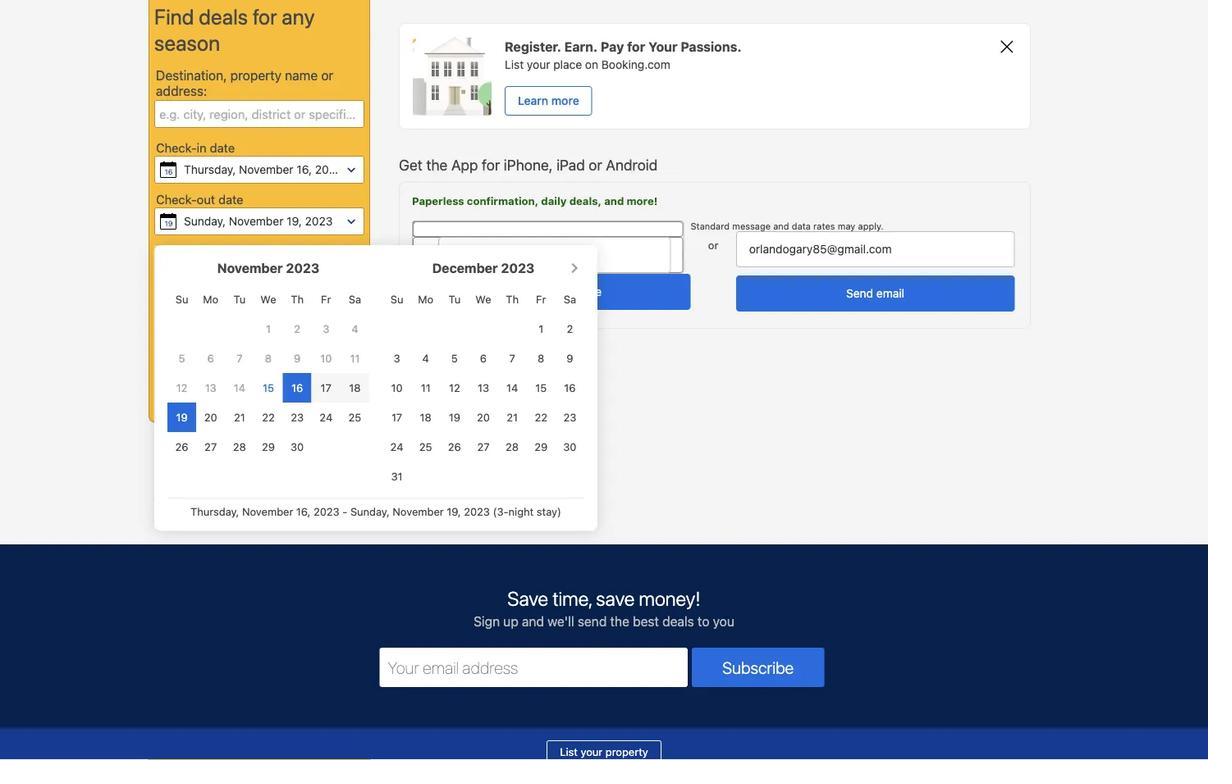 Task type: describe. For each thing, give the bounding box(es) containing it.
for inside find deals for any season
[[253, 4, 277, 29]]

send text message button
[[412, 274, 691, 310]]

24 November 2023 checkbox
[[320, 412, 333, 424]]

29 for the 29 november 2023 checkbox
[[262, 441, 275, 453]]

svg image
[[160, 162, 176, 178]]

traveling
[[206, 254, 252, 266]]

no
[[215, 271, 229, 283]]

21 December 2023 checkbox
[[507, 412, 518, 424]]

we for november
[[260, 293, 276, 306]]

for for register. earn. pay for your passions. list your place on booking.com
[[627, 39, 645, 54]]

2023 up text
[[501, 261, 535, 276]]

su for november 2023
[[175, 293, 188, 306]]

your inside register. earn. pay for your passions. list your place on booking.com
[[527, 58, 550, 71]]

register.
[[505, 39, 561, 54]]

5 November 2023 checkbox
[[179, 352, 185, 365]]

text
[[531, 285, 551, 299]]

time,
[[553, 588, 592, 611]]

27 for 27 checkbox
[[477, 441, 490, 453]]

0 horizontal spatial 16
[[164, 167, 173, 176]]

check-out date
[[156, 192, 243, 206]]

0 vertical spatial downchevron image
[[347, 167, 355, 172]]

13 for 13 checkbox
[[205, 382, 216, 394]]

9 November 2023 checkbox
[[294, 352, 301, 365]]

and inside standard message and data rates may apply. or
[[773, 221, 789, 231]]

thursday, november 16, 2023 - sunday, november 19, 2023 (3-night stay)
[[190, 505, 561, 518]]

2023 up thursday
[[315, 163, 343, 176]]

search
[[287, 383, 344, 405]]

5 for the "5 november 2023" option
[[179, 352, 185, 365]]

4 December 2023 checkbox
[[422, 352, 429, 365]]

8 November 2023 checkbox
[[265, 352, 272, 365]]

rates
[[813, 221, 835, 231]]

28 December 2023 checkbox
[[506, 441, 519, 453]]

date for check-out date
[[218, 192, 243, 206]]

close list your property banner image
[[997, 37, 1017, 56]]

1 November 2023 checkbox
[[266, 323, 271, 335]]

3 December 2023 checkbox
[[394, 352, 400, 365]]

3 for 3 option
[[323, 323, 329, 335]]

daily
[[541, 195, 567, 207]]

뀐
[[158, 442, 173, 455]]

standard
[[691, 221, 730, 231]]

20 for 20 november 2023 option
[[204, 412, 217, 424]]

4 November 2023 checkbox
[[351, 323, 358, 335]]

november for thursday, november 16, 2023 - sunday, november 19, 2023 (3-night stay)
[[242, 505, 293, 518]]

8 for 8 december 2023 option
[[538, 352, 544, 365]]

13 November 2023 checkbox
[[205, 382, 216, 394]]

26 December 2023 checkbox
[[448, 441, 461, 453]]

find
[[154, 4, 194, 29]]

0 horizontal spatial sunday,
[[184, 215, 226, 228]]

december 2023 element for november
[[167, 285, 369, 462]]

16, for thursday, november 16, 2023 - sunday, november 19, 2023 (3-night stay)
[[296, 505, 311, 518]]

th for november
[[291, 293, 304, 306]]

fr for december 2023
[[536, 293, 546, 306]]

december
[[432, 261, 498, 276]]

saved
[[180, 440, 220, 457]]

16, inside '16, thursday'
[[294, 164, 307, 176]]

save time, save money! sign up and we'll send the best deals to you
[[474, 588, 734, 630]]

6 for 6 option
[[480, 352, 487, 365]]

1 26 from the left
[[175, 441, 188, 453]]

save
[[596, 588, 635, 611]]

standard message and data rates may apply. or
[[691, 221, 884, 251]]

21 for 21 december 2023 option
[[507, 412, 518, 424]]

6 November 2023 checkbox
[[207, 352, 214, 365]]

more!
[[627, 195, 658, 207]]

list your property
[[560, 747, 648, 759]]

out
[[197, 192, 215, 206]]

13 for 13 option
[[478, 382, 489, 394]]

any
[[282, 4, 315, 29]]

8 December 2023 checkbox
[[538, 352, 544, 365]]

or inside standard message and data rates may apply. or
[[708, 239, 718, 251]]

thursday
[[279, 180, 322, 192]]

16, thursday
[[279, 164, 322, 192]]

send text message
[[501, 285, 602, 299]]

save time, save money! footer
[[0, 544, 1208, 761]]

up
[[503, 614, 518, 630]]

18 for 18 november 2023 checkbox
[[349, 382, 361, 394]]

23 December 2023 checkbox
[[563, 412, 576, 424]]

are you traveling for work?
[[163, 254, 305, 266]]

learn more
[[518, 94, 579, 107]]

1 vertical spatial downchevron image
[[667, 236, 676, 242]]

more
[[551, 94, 579, 107]]

17 for 17 december 2023 option
[[391, 412, 402, 424]]

2023 left -
[[313, 505, 340, 518]]

26 November 2023 checkbox
[[175, 441, 188, 453]]

22 December 2023 checkbox
[[535, 412, 547, 424]]

1 for november
[[266, 323, 271, 335]]

0 horizontal spatial 19,
[[287, 215, 302, 228]]

3 for 3 december 2023 'option'
[[394, 352, 400, 365]]

22 November 2023 checkbox
[[262, 412, 275, 424]]

property inside save time, save money! footer
[[606, 747, 648, 759]]

11 for 11 november 2023 "option"
[[350, 352, 360, 365]]

16 for 16 november 2023 option
[[291, 382, 303, 394]]

subscribe
[[722, 658, 794, 678]]

19 for 19 december 2023 "option"
[[449, 412, 460, 424]]

2023 left the (3-
[[464, 505, 490, 518]]

find deals for any season
[[154, 4, 315, 55]]

11 December 2023 checkbox
[[421, 382, 431, 394]]

register. earn. pay for your passions. region
[[399, 23, 1031, 129]]

your
[[648, 39, 678, 54]]

20 for 20 december 2023 checkbox
[[477, 412, 490, 424]]

12 for 12 november 2023 option
[[176, 382, 187, 394]]

1 for december
[[539, 323, 544, 335]]

for for are you traveling for work?
[[255, 254, 270, 266]]

downchevron image
[[347, 219, 355, 224]]

30 November 2023 checkbox
[[291, 441, 304, 453]]

work?
[[273, 254, 305, 266]]

1 horizontal spatial sunday,
[[350, 505, 390, 518]]

17 for 17 november 2023 checkbox
[[321, 382, 332, 394]]

12 November 2023 checkbox
[[176, 382, 187, 394]]

address:
[[156, 83, 207, 99]]

pay
[[601, 39, 624, 54]]

뀐 saved
[[158, 440, 220, 457]]

th for december
[[506, 293, 519, 306]]

get the app for iphone, ipad or android
[[399, 156, 658, 173]]

for for get the app for iphone, ipad or android
[[482, 156, 500, 173]]

mo for november
[[203, 293, 218, 306]]

children
[[156, 347, 200, 360]]

paperless
[[412, 195, 464, 207]]

15 for 15 december 2023 option
[[535, 382, 547, 394]]

29 December 2023 checkbox
[[535, 441, 548, 453]]

7 for "7" option
[[237, 352, 243, 365]]

sunday, november 19, 2023
[[184, 215, 333, 228]]

25 December 2023 checkbox
[[419, 441, 432, 453]]

9 for the "9" checkbox
[[567, 352, 573, 365]]

send
[[578, 614, 607, 630]]

20 November 2023 checkbox
[[204, 412, 217, 424]]

10 November 2023 checkbox
[[320, 352, 332, 365]]

confirmation,
[[467, 195, 539, 207]]

booking.com
[[601, 58, 670, 71]]

to
[[698, 614, 710, 630]]

25 for the 25 checkbox on the left
[[348, 412, 361, 424]]

13 December 2023 checkbox
[[478, 382, 489, 394]]

email
[[876, 287, 905, 301]]

6 for 6 checkbox
[[207, 352, 214, 365]]

-
[[342, 505, 347, 518]]

17 November 2023 checkbox
[[321, 382, 332, 394]]

money!
[[639, 588, 701, 611]]

night
[[508, 505, 534, 518]]

18 December 2023 checkbox
[[420, 412, 432, 424]]

apply.
[[858, 221, 884, 231]]

30 December 2023 checkbox
[[563, 441, 577, 453]]

14 December 2023 checkbox
[[506, 382, 518, 394]]

0 vertical spatial the
[[426, 156, 448, 173]]

9 for 9 option
[[294, 352, 301, 365]]

(3-
[[493, 505, 509, 518]]

stay)
[[537, 505, 561, 518]]

data
[[792, 221, 811, 231]]

su for december 2023
[[390, 293, 403, 306]]

learn more link
[[505, 86, 592, 116]]

november 2023
[[217, 261, 320, 276]]

2 26 from the left
[[448, 441, 461, 453]]

learn
[[518, 94, 548, 107]]

27 November 2023 checkbox
[[204, 441, 217, 453]]

best
[[633, 614, 659, 630]]

or inside destination, property name or address:
[[321, 68, 333, 83]]

send for send email
[[846, 287, 873, 301]]

16 December 2023 checkbox
[[564, 382, 576, 394]]

5 December 2023 checkbox
[[451, 352, 458, 365]]

november for sunday, november 19, 2023
[[229, 215, 283, 228]]

10 for 10 december 2023 checkbox
[[391, 382, 403, 394]]

list your property link
[[547, 741, 661, 761]]

Your email address email field
[[380, 648, 688, 688]]

mo for december
[[418, 293, 433, 306]]

in
[[197, 140, 207, 155]]

check-in date
[[156, 140, 235, 155]]



Task type: vqa. For each thing, say whether or not it's contained in the screenshot.
"Unique"
no



Task type: locate. For each thing, give the bounding box(es) containing it.
none search field containing find deals for any season
[[149, 0, 597, 531]]

0 horizontal spatial mo
[[203, 293, 218, 306]]

2023 left downchevron icon
[[305, 215, 333, 228]]

sa up 2 checkbox
[[564, 293, 576, 306]]

1 December 2023 checkbox
[[539, 323, 544, 335]]

29 right 28 november 2023 option
[[262, 441, 275, 453]]

list inside register. earn. pay for your passions. list your place on booking.com
[[505, 58, 524, 71]]

5 for 5 december 2023 checkbox
[[451, 352, 458, 365]]

10
[[320, 352, 332, 365], [391, 382, 403, 394]]

2 right 1 'checkbox'
[[567, 323, 573, 335]]

mo down december
[[418, 293, 433, 306]]

1 vertical spatial check-
[[156, 192, 197, 206]]

for right app
[[482, 156, 500, 173]]

we
[[260, 293, 276, 306], [476, 293, 491, 306]]

25 November 2023 checkbox
[[348, 412, 361, 424]]

17
[[321, 382, 332, 394], [391, 412, 402, 424]]

27 for 27 november 2023 option
[[204, 441, 217, 453]]

app
[[451, 156, 478, 173]]

None search field
[[149, 0, 597, 531]]

deals inside save time, save money! sign up and we'll send the best deals to you
[[662, 614, 694, 630]]

28 left 29 checkbox
[[506, 441, 519, 453]]

0 horizontal spatial su
[[175, 293, 188, 306]]

1 13 from the left
[[205, 382, 216, 394]]

we for december
[[476, 293, 491, 306]]

2 20 from the left
[[477, 412, 490, 424]]

for inside register. earn. pay for your passions. list your place on booking.com
[[627, 39, 645, 54]]

for left the any
[[253, 4, 277, 29]]

0 horizontal spatial tu
[[233, 293, 246, 306]]

iphone,
[[504, 156, 553, 173]]

thursday, for thursday, november 16, 2023 - sunday, november 19, 2023 (3-night stay)
[[190, 505, 239, 518]]

for
[[253, 4, 277, 29], [627, 39, 645, 54], [482, 156, 500, 173], [255, 254, 270, 266]]

29 right 28 december 2023 checkbox
[[535, 441, 548, 453]]

or right ipad at the top left of the page
[[589, 156, 602, 173]]

1 left 2 checkbox
[[539, 323, 544, 335]]

19 November 2023 checkbox
[[176, 412, 188, 424]]

15 for 15 option
[[263, 382, 274, 394]]

0 horizontal spatial your
[[527, 58, 550, 71]]

1 1 from the left
[[266, 323, 271, 335]]

th left text
[[506, 293, 519, 306]]

23 left 24 november 2023 option
[[291, 412, 304, 424]]

fr up 3 option
[[321, 293, 331, 306]]

1 vertical spatial thursday,
[[190, 505, 239, 518]]

17 right 16 november 2023 option
[[321, 382, 332, 394]]

4 for 4 december 2023 option
[[422, 352, 429, 365]]

4 right 3 option
[[351, 323, 358, 335]]

5
[[179, 352, 185, 365], [451, 352, 458, 365]]

check- up svg icon
[[156, 140, 197, 155]]

2 December 2023 checkbox
[[567, 323, 573, 335]]

22 for 22 checkbox
[[262, 412, 275, 424]]

2 check- from the top
[[156, 192, 197, 206]]

18 left 19 december 2023 "option"
[[420, 412, 432, 424]]

1 horizontal spatial fr
[[536, 293, 546, 306]]

12 right the "11" "checkbox"
[[449, 382, 460, 394]]

21 for 21 november 2023 option
[[234, 412, 245, 424]]

0 vertical spatial 24
[[320, 412, 333, 424]]

you right to
[[713, 614, 734, 630]]

1 horizontal spatial we
[[476, 293, 491, 306]]

send
[[501, 285, 528, 299], [846, 287, 873, 301]]

place
[[553, 58, 582, 71]]

1 horizontal spatial 21
[[507, 412, 518, 424]]

1 horizontal spatial downchevron image
[[667, 236, 676, 242]]

7
[[237, 352, 243, 365], [509, 352, 515, 365]]

1 horizontal spatial december 2023 element
[[382, 285, 584, 492]]

0 horizontal spatial message
[[554, 285, 602, 299]]

19, down thursday
[[287, 215, 302, 228]]

1 horizontal spatial 5
[[451, 352, 458, 365]]

7 left 8 november 2023 checkbox
[[237, 352, 243, 365]]

1 15 from the left
[[263, 382, 274, 394]]

android
[[606, 156, 658, 173]]

thursday, down 27 november 2023 option
[[190, 505, 239, 518]]

deals,
[[569, 195, 602, 207]]

are
[[163, 254, 181, 266]]

and
[[604, 195, 624, 207], [773, 221, 789, 231], [522, 614, 544, 630]]

15 right "14" option
[[263, 382, 274, 394]]

sunday, right -
[[350, 505, 390, 518]]

tu down the are you traveling for work?
[[233, 293, 246, 306]]

0 vertical spatial 11
[[350, 352, 360, 365]]

0 vertical spatial thursday,
[[184, 163, 236, 176]]

29 November 2023 checkbox
[[262, 441, 275, 453]]

0 vertical spatial date
[[210, 140, 235, 155]]

and left data
[[773, 221, 789, 231]]

Your email address text field
[[736, 232, 1015, 268]]

2 15 from the left
[[535, 382, 547, 394]]

1 horizontal spatial 20
[[477, 412, 490, 424]]

1 27 from the left
[[204, 441, 217, 453]]

1 horizontal spatial your
[[581, 747, 603, 759]]

1 horizontal spatial 27
[[477, 441, 490, 453]]

2 8 from the left
[[538, 352, 544, 365]]

None radio
[[163, 270, 173, 281]]

date
[[210, 140, 235, 155], [218, 192, 243, 206]]

31 December 2023 checkbox
[[391, 471, 403, 483]]

2 horizontal spatial 16
[[564, 382, 576, 394]]

for left work?
[[255, 254, 270, 266]]

1 horizontal spatial 15
[[535, 382, 547, 394]]

18 for 18 checkbox
[[420, 412, 432, 424]]

register. earn. pay for your passions. list your place on booking.com
[[505, 39, 742, 71]]

11 November 2023 checkbox
[[350, 352, 360, 365]]

may
[[838, 221, 856, 231]]

1 horizontal spatial 19
[[176, 412, 188, 424]]

20 right 19 november 2023 checkbox
[[204, 412, 217, 424]]

1 horizontal spatial 26
[[448, 441, 461, 453]]

check- up svg image
[[156, 192, 197, 206]]

16 down check-in date
[[164, 167, 173, 176]]

14 left 15 option
[[234, 382, 245, 394]]

9 December 2023 checkbox
[[567, 352, 573, 365]]

18 November 2023 checkbox
[[349, 382, 361, 394]]

2 9 from the left
[[567, 352, 573, 365]]

0 horizontal spatial 28
[[233, 441, 246, 453]]

the right get
[[426, 156, 448, 173]]

1 vertical spatial list
[[560, 747, 578, 759]]

1 12 from the left
[[176, 382, 187, 394]]

1 horizontal spatial 22
[[535, 412, 547, 424]]

message right "standard"
[[732, 221, 771, 231]]

25 left 26 checkbox
[[419, 441, 432, 453]]

fr up 1 'checkbox'
[[536, 293, 546, 306]]

1 horizontal spatial or
[[589, 156, 602, 173]]

downchevron image
[[347, 167, 355, 172], [667, 236, 676, 242]]

28 for 28 november 2023 option
[[233, 441, 246, 453]]

13 left 14 december 2023 option
[[478, 382, 489, 394]]

sign
[[474, 614, 500, 630]]

0 vertical spatial message
[[732, 221, 771, 231]]

su up 3 december 2023 'option'
[[390, 293, 403, 306]]

4 for 4 checkbox
[[351, 323, 358, 335]]

1 fr from the left
[[321, 293, 331, 306]]

check- for in
[[156, 140, 197, 155]]

1 vertical spatial 18
[[420, 412, 432, 424]]

2 14 from the left
[[506, 382, 518, 394]]

1 horizontal spatial 12
[[449, 382, 460, 394]]

fr
[[321, 293, 331, 306], [536, 293, 546, 306]]

0 horizontal spatial 5
[[179, 352, 185, 365]]

1 22 from the left
[[262, 412, 275, 424]]

1 th from the left
[[291, 293, 304, 306]]

10 for the 10 option
[[320, 352, 332, 365]]

14 for 14 december 2023 option
[[506, 382, 518, 394]]

1 29 from the left
[[262, 441, 275, 453]]

1 we from the left
[[260, 293, 276, 306]]

19
[[164, 219, 173, 228], [176, 412, 188, 424], [449, 412, 460, 424]]

2 29 from the left
[[535, 441, 548, 453]]

7 left 8 december 2023 option
[[509, 352, 515, 365]]

you inside search field
[[184, 254, 203, 266]]

14 for "14" option
[[234, 382, 245, 394]]

2 30 from the left
[[563, 441, 577, 453]]

search button
[[266, 376, 364, 412]]

1 vertical spatial you
[[713, 614, 734, 630]]

17 December 2023 checkbox
[[391, 412, 402, 424]]

deals up season
[[199, 4, 248, 29]]

send email
[[846, 287, 905, 301]]

16 left 17 november 2023 checkbox
[[291, 382, 303, 394]]

1 sa from the left
[[349, 293, 361, 306]]

2 december 2023 element from the left
[[382, 285, 584, 492]]

and right the up
[[522, 614, 544, 630]]

1 horizontal spatial 2
[[567, 323, 573, 335]]

0 horizontal spatial 9
[[294, 352, 301, 365]]

30
[[291, 441, 304, 453], [563, 441, 577, 453]]

19 for 19 november 2023 checkbox
[[176, 412, 188, 424]]

0 horizontal spatial 19
[[164, 219, 173, 228]]

8 right 7 december 2023 checkbox
[[538, 352, 544, 365]]

22 right 21 november 2023 option
[[262, 412, 275, 424]]

0 horizontal spatial you
[[184, 254, 203, 266]]

6
[[207, 352, 214, 365], [480, 352, 487, 365]]

svg image
[[160, 213, 176, 230]]

0 horizontal spatial 24
[[320, 412, 333, 424]]

19 December 2023 checkbox
[[449, 412, 460, 424]]

date for check-in date
[[210, 140, 235, 155]]

0 horizontal spatial the
[[426, 156, 448, 173]]

save
[[507, 588, 548, 611]]

Destination, property name or address: search field
[[154, 100, 364, 128]]

2 6 from the left
[[480, 352, 487, 365]]

14 November 2023 checkbox
[[234, 382, 245, 394]]

19 left 20 december 2023 checkbox
[[449, 412, 460, 424]]

7 December 2023 checkbox
[[509, 352, 515, 365]]

1 vertical spatial or
[[589, 156, 602, 173]]

0 horizontal spatial we
[[260, 293, 276, 306]]

1 horizontal spatial 30
[[563, 441, 577, 453]]

24 December 2023 checkbox
[[390, 441, 403, 453]]

get
[[399, 156, 423, 173]]

fr for november 2023
[[321, 293, 331, 306]]

su up "adults"
[[175, 293, 188, 306]]

2 tu from the left
[[449, 293, 461, 306]]

19 up are
[[164, 219, 173, 228]]

2 23 from the left
[[563, 412, 576, 424]]

name
[[285, 68, 318, 83]]

1 horizontal spatial you
[[713, 614, 734, 630]]

5 right 4 december 2023 option
[[451, 352, 458, 365]]

24
[[320, 412, 333, 424], [390, 441, 403, 453]]

1 horizontal spatial 29
[[535, 441, 548, 453]]

2 2 from the left
[[567, 323, 573, 335]]

1 20 from the left
[[204, 412, 217, 424]]

2 su from the left
[[390, 293, 403, 306]]

21 November 2023 checkbox
[[234, 412, 245, 424]]

2 1 from the left
[[539, 323, 544, 335]]

date right out
[[218, 192, 243, 206]]

28
[[233, 441, 246, 453], [506, 441, 519, 453]]

1 horizontal spatial sa
[[564, 293, 576, 306]]

0 vertical spatial sunday,
[[184, 215, 226, 228]]

0 horizontal spatial 1
[[266, 323, 271, 335]]

16
[[164, 167, 173, 176], [291, 382, 303, 394], [564, 382, 576, 394]]

0 vertical spatial or
[[321, 68, 333, 83]]

2 21 from the left
[[507, 412, 518, 424]]

2 28 from the left
[[506, 441, 519, 453]]

0 horizontal spatial fr
[[321, 293, 331, 306]]

16,
[[297, 163, 312, 176], [294, 164, 307, 176], [296, 505, 311, 518]]

2 November 2023 checkbox
[[294, 323, 300, 335]]

1 horizontal spatial 25
[[419, 441, 432, 453]]

sa for december 2023
[[564, 293, 576, 306]]

0 vertical spatial and
[[604, 195, 624, 207]]

28 November 2023 checkbox
[[233, 441, 246, 453]]

1 horizontal spatial message
[[732, 221, 771, 231]]

2 th from the left
[[506, 293, 519, 306]]

0 vertical spatial list
[[505, 58, 524, 71]]

16 for 16 december 2023 checkbox
[[564, 382, 576, 394]]

4 left 5 december 2023 checkbox
[[422, 352, 429, 365]]

2 for december 2023
[[567, 323, 573, 335]]

1 mo from the left
[[203, 293, 218, 306]]

tu for november 2023
[[233, 293, 246, 306]]

2023 up 2 november 2023 option
[[286, 261, 320, 276]]

0 horizontal spatial 3
[[323, 323, 329, 335]]

1 horizontal spatial 17
[[391, 412, 402, 424]]

we down december 2023 at the left top
[[476, 293, 491, 306]]

0 vertical spatial property
[[230, 68, 281, 83]]

message
[[732, 221, 771, 231], [554, 285, 602, 299]]

1 horizontal spatial 6
[[480, 352, 487, 365]]

1 9 from the left
[[294, 352, 301, 365]]

9 left the 10 option
[[294, 352, 301, 365]]

22 for 22 checkbox
[[535, 412, 547, 424]]

1 horizontal spatial the
[[610, 614, 629, 630]]

6 December 2023 checkbox
[[480, 352, 487, 365]]

2 vertical spatial or
[[708, 239, 718, 251]]

1 horizontal spatial 13
[[478, 382, 489, 394]]

1 tu from the left
[[233, 293, 246, 306]]

send left text
[[501, 285, 528, 299]]

1 vertical spatial the
[[610, 614, 629, 630]]

send for send text message
[[501, 285, 528, 299]]

10 December 2023 checkbox
[[391, 382, 403, 394]]

26 right '25' checkbox
[[448, 441, 461, 453]]

1 horizontal spatial 24
[[390, 441, 403, 453]]

we'll
[[548, 614, 574, 630]]

1 30 from the left
[[291, 441, 304, 453]]

1 horizontal spatial 9
[[567, 352, 573, 365]]

30 right the 29 november 2023 checkbox
[[291, 441, 304, 453]]

th up 2 november 2023 option
[[291, 293, 304, 306]]

19 left 20 november 2023 option
[[176, 412, 188, 424]]

1 2 from the left
[[294, 323, 300, 335]]

deals down money!
[[662, 614, 694, 630]]

0 horizontal spatial downchevron image
[[347, 167, 355, 172]]

2 mo from the left
[[418, 293, 433, 306]]

you right are
[[184, 254, 203, 266]]

8 for 8 november 2023 checkbox
[[265, 352, 272, 365]]

16 right 15 december 2023 option
[[564, 382, 576, 394]]

23 for 23 december 2023 option
[[563, 412, 576, 424]]

1 check- from the top
[[156, 140, 197, 155]]

1 8 from the left
[[265, 352, 272, 365]]

0 horizontal spatial 22
[[262, 412, 275, 424]]

0 horizontal spatial 2
[[294, 323, 300, 335]]

check- for out
[[156, 192, 197, 206]]

adults
[[156, 325, 189, 338]]

2 13 from the left
[[478, 382, 489, 394]]

1 vertical spatial and
[[773, 221, 789, 231]]

1 horizontal spatial 28
[[506, 441, 519, 453]]

12 December 2023 checkbox
[[449, 382, 460, 394]]

sunday, down out
[[184, 215, 226, 228]]

6 left 7 december 2023 checkbox
[[480, 352, 487, 365]]

0 horizontal spatial 10
[[320, 352, 332, 365]]

2 vertical spatial and
[[522, 614, 544, 630]]

2 22 from the left
[[535, 412, 547, 424]]

9
[[294, 352, 301, 365], [567, 352, 573, 365]]

8 right "7" option
[[265, 352, 272, 365]]

12
[[176, 382, 187, 394], [449, 382, 460, 394]]

0 horizontal spatial 30
[[291, 441, 304, 453]]

december 2023
[[432, 261, 535, 276]]

thursday, november 16, 2023
[[184, 163, 343, 176]]

14
[[234, 382, 245, 394], [506, 382, 518, 394]]

18 right 17 november 2023 checkbox
[[349, 382, 361, 394]]

1 su from the left
[[175, 293, 188, 306]]

3 November 2023 checkbox
[[323, 323, 329, 335]]

19, left the (3-
[[447, 505, 461, 518]]

1 horizontal spatial 4
[[422, 352, 429, 365]]

send left email
[[846, 287, 873, 301]]

22 right 21 december 2023 option
[[535, 412, 547, 424]]

destination,
[[156, 68, 227, 83]]

december 2023 element
[[167, 285, 369, 462], [382, 285, 584, 492]]

1 7 from the left
[[237, 352, 243, 365]]

list inside save time, save money! footer
[[560, 747, 578, 759]]

5 down "adults"
[[179, 352, 185, 365]]

0 horizontal spatial 6
[[207, 352, 214, 365]]

rooms
[[156, 302, 192, 316]]

23 for '23 november 2023' checkbox
[[291, 412, 304, 424]]

mo down the no
[[203, 293, 218, 306]]

earn.
[[564, 39, 598, 54]]

2 27 from the left
[[477, 441, 490, 453]]

3 right 2 november 2023 option
[[323, 323, 329, 335]]

deals inside find deals for any season
[[199, 4, 248, 29]]

check-
[[156, 140, 197, 155], [156, 192, 197, 206]]

1 horizontal spatial property
[[606, 747, 648, 759]]

destination, property name or address:
[[156, 68, 333, 99]]

1 21 from the left
[[234, 412, 245, 424]]

9 right 8 december 2023 option
[[567, 352, 573, 365]]

1 december 2023 element from the left
[[167, 285, 369, 462]]

20 December 2023 checkbox
[[477, 412, 490, 424]]

25
[[348, 412, 361, 424], [419, 441, 432, 453]]

0 horizontal spatial send
[[501, 285, 528, 299]]

21
[[234, 412, 245, 424], [507, 412, 518, 424]]

25 right 24 november 2023 option
[[348, 412, 361, 424]]

2 12 from the left
[[449, 382, 460, 394]]

1 23 from the left
[[291, 412, 304, 424]]

7 for 7 december 2023 checkbox
[[509, 352, 515, 365]]

12 left 13 checkbox
[[176, 382, 187, 394]]

10 right 9 option
[[320, 352, 332, 365]]

3
[[323, 323, 329, 335], [394, 352, 400, 365]]

30 for 30 november 2023 checkbox
[[291, 441, 304, 453]]

28 for 28 december 2023 checkbox
[[506, 441, 519, 453]]

2
[[294, 323, 300, 335], [567, 323, 573, 335]]

6 left "7" option
[[207, 352, 214, 365]]

29 for 29 checkbox
[[535, 441, 548, 453]]

0 horizontal spatial list
[[505, 58, 524, 71]]

2 we from the left
[[476, 293, 491, 306]]

2 sa from the left
[[564, 293, 576, 306]]

2 7 from the left
[[509, 352, 515, 365]]

season
[[154, 30, 220, 55]]

the inside save time, save money! sign up and we'll send the best deals to you
[[610, 614, 629, 630]]

1 left 2 november 2023 option
[[266, 323, 271, 335]]

31
[[391, 471, 403, 483]]

we up 1 checkbox
[[260, 293, 276, 306]]

20 right 19 december 2023 "option"
[[477, 412, 490, 424]]

or down "standard"
[[708, 239, 718, 251]]

15
[[263, 382, 274, 394], [535, 382, 547, 394]]

1 14 from the left
[[234, 382, 245, 394]]

november for thursday, november 16, 2023
[[239, 163, 294, 176]]

the down save
[[610, 614, 629, 630]]

0 horizontal spatial 29
[[262, 441, 275, 453]]

1 28 from the left
[[233, 441, 246, 453]]

12 for 12 december 2023 checkbox
[[449, 382, 460, 394]]

2 fr from the left
[[536, 293, 546, 306]]

message inside standard message and data rates may apply. or
[[732, 221, 771, 231]]

and inside save time, save money! sign up and we'll send the best deals to you
[[522, 614, 544, 630]]

ipad
[[557, 156, 585, 173]]

1
[[266, 323, 271, 335], [539, 323, 544, 335]]

1 5 from the left
[[179, 352, 185, 365]]

11 for the "11" "checkbox"
[[421, 382, 431, 394]]

sa for november 2023
[[349, 293, 361, 306]]

1 vertical spatial 10
[[391, 382, 403, 394]]

7 November 2023 checkbox
[[237, 352, 243, 365]]

subscribe button
[[692, 648, 824, 688]]

1 vertical spatial date
[[218, 192, 243, 206]]

30 for 30 december 2023 option
[[563, 441, 577, 453]]

11 right the 10 option
[[350, 352, 360, 365]]

24 for 24 checkbox
[[390, 441, 403, 453]]

23 November 2023 checkbox
[[291, 412, 304, 424]]

the
[[426, 156, 448, 173], [610, 614, 629, 630]]

thursday, for thursday, november 16, 2023
[[184, 163, 236, 176]]

message right text
[[554, 285, 602, 299]]

11 right 10 december 2023 checkbox
[[421, 382, 431, 394]]

15 November 2023 checkbox
[[263, 382, 274, 394]]

0 horizontal spatial th
[[291, 293, 304, 306]]

0 horizontal spatial deals
[[199, 4, 248, 29]]

or
[[321, 68, 333, 83], [589, 156, 602, 173], [708, 239, 718, 251]]

2 for november 2023
[[294, 323, 300, 335]]

25 for '25' checkbox
[[419, 441, 432, 453]]

27 December 2023 checkbox
[[477, 441, 490, 453]]

3 left 4 december 2023 option
[[394, 352, 400, 365]]

passions.
[[681, 39, 742, 54]]

list
[[505, 58, 524, 71], [560, 747, 578, 759]]

0 horizontal spatial and
[[522, 614, 544, 630]]

28 left the 29 november 2023 checkbox
[[233, 441, 246, 453]]

24 down "search"
[[320, 412, 333, 424]]

16, for thursday, november 16, 2023
[[297, 163, 312, 176]]

tu down december
[[449, 293, 461, 306]]

1 6 from the left
[[207, 352, 214, 365]]

1 vertical spatial 25
[[419, 441, 432, 453]]

17 left 18 checkbox
[[391, 412, 402, 424]]

1 vertical spatial 17
[[391, 412, 402, 424]]

1 horizontal spatial 19,
[[447, 505, 461, 518]]

24 left '25' checkbox
[[390, 441, 403, 453]]

1 horizontal spatial 14
[[506, 382, 518, 394]]

paperless confirmation, daily deals, and more!
[[412, 195, 658, 207]]

16 November 2023 checkbox
[[291, 382, 303, 394]]

1 horizontal spatial 11
[[421, 382, 431, 394]]

0 horizontal spatial december 2023 element
[[167, 285, 369, 462]]

or right name
[[321, 68, 333, 83]]

1 vertical spatial your
[[581, 747, 603, 759]]

24 for 24 november 2023 option
[[320, 412, 333, 424]]

for up booking.com
[[627, 39, 645, 54]]

0 horizontal spatial 17
[[321, 382, 332, 394]]

on
[[585, 58, 598, 71]]

0 horizontal spatial property
[[230, 68, 281, 83]]

0 horizontal spatial 14
[[234, 382, 245, 394]]

11
[[350, 352, 360, 365], [421, 382, 431, 394]]

property inside destination, property name or address:
[[230, 68, 281, 83]]

0 horizontal spatial or
[[321, 68, 333, 83]]

23 right 22 checkbox
[[563, 412, 576, 424]]

0 vertical spatial 4
[[351, 323, 358, 335]]

1 vertical spatial property
[[606, 747, 648, 759]]

send email button
[[736, 276, 1015, 312]]

15 right 14 december 2023 option
[[535, 382, 547, 394]]

and left more!
[[604, 195, 624, 207]]

1 horizontal spatial 3
[[394, 352, 400, 365]]

15 December 2023 checkbox
[[535, 382, 547, 394]]

0 vertical spatial you
[[184, 254, 203, 266]]

sa
[[349, 293, 361, 306], [564, 293, 576, 306]]

you inside save time, save money! sign up and we'll send the best deals to you
[[713, 614, 734, 630]]

2 5 from the left
[[451, 352, 458, 365]]

tu for december 2023
[[449, 293, 461, 306]]

december 2023 element for december
[[382, 285, 584, 492]]

message inside button
[[554, 285, 602, 299]]

sa up 4 checkbox
[[349, 293, 361, 306]]

26 right 뀐
[[175, 441, 188, 453]]

29
[[262, 441, 275, 453], [535, 441, 548, 453]]

your inside save time, save money! footer
[[581, 747, 603, 759]]



